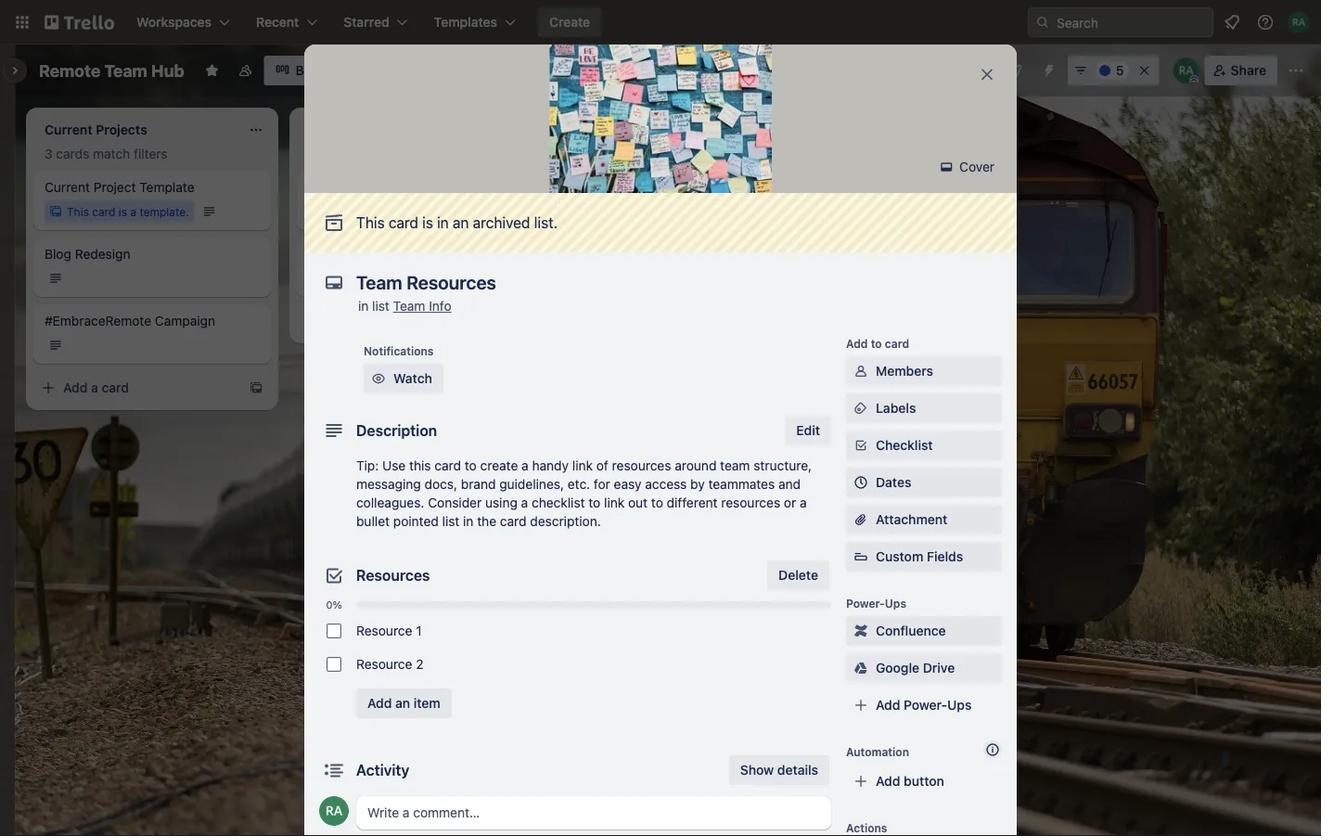 Task type: vqa. For each thing, say whether or not it's contained in the screenshot.
Share
yes



Task type: describe. For each thing, give the bounding box(es) containing it.
redesign
[[75, 246, 130, 262]]

a left team info link
[[355, 313, 362, 329]]

1 vertical spatial link
[[604, 495, 625, 510]]

checklist
[[876, 438, 933, 453]]

a down guidelines,
[[521, 495, 528, 510]]

launch
[[351, 180, 395, 195]]

5
[[1116, 63, 1124, 78]]

by
[[691, 477, 705, 492]]

custom fields
[[876, 549, 963, 564]]

brand
[[461, 477, 496, 492]]

pointed
[[393, 514, 439, 529]]

card down using
[[500, 514, 527, 529]]

1 horizontal spatial add a card button
[[297, 306, 505, 336]]

match
[[93, 146, 130, 161]]

access
[[645, 477, 687, 492]]

ebook
[[308, 246, 346, 262]]

add another list
[[587, 120, 684, 135]]

to up members
[[871, 337, 882, 350]]

labels
[[876, 400, 916, 416]]

add down automation
[[876, 774, 901, 789]]

2
[[416, 657, 424, 672]]

of
[[597, 458, 609, 473]]

delete link
[[768, 561, 830, 590]]

ebook campaign
[[308, 246, 410, 262]]

list inside add another list "button"
[[665, 120, 684, 135]]

messaging
[[356, 477, 421, 492]]

this
[[409, 458, 431, 473]]

0 vertical spatial resources
[[612, 458, 671, 473]]

board link
[[264, 56, 343, 85]]

drive
[[923, 660, 955, 676]]

share
[[1231, 63, 1267, 78]]

sm image
[[852, 436, 870, 455]]

power ups image
[[1009, 63, 1024, 78]]

and
[[779, 477, 801, 492]]

members
[[876, 363, 934, 379]]

Resource 2 checkbox
[[327, 657, 342, 672]]

power- inside "link"
[[904, 697, 948, 713]]

the
[[477, 514, 497, 529]]

open information menu image
[[1257, 13, 1275, 32]]

cards
[[56, 146, 89, 161]]

blog redesign
[[45, 246, 130, 262]]

list.
[[534, 214, 558, 232]]

5 button
[[1068, 56, 1130, 85]]

0 vertical spatial link
[[572, 458, 593, 473]]

hub
[[151, 60, 184, 80]]

confluence
[[876, 623, 946, 638]]

Write a comment text field
[[356, 796, 832, 830]]

in inside tip: use this card to create a handy link of resources around team structure, messaging docs, brand guidelines, etc. for easy access by teammates and colleagues. consider using a checklist to link out to different resources or a bullet pointed list in the card description.
[[463, 514, 474, 529]]

sm image for members
[[852, 362, 870, 380]]

card up notifications
[[365, 313, 393, 329]]

this card is in an archived list.
[[356, 214, 558, 232]]

0 horizontal spatial power-
[[846, 597, 885, 610]]

team info link
[[393, 298, 452, 314]]

add button button
[[846, 767, 1002, 796]]

members link
[[846, 356, 1002, 386]]

add another list button
[[553, 108, 806, 148]]

in list team info
[[358, 298, 452, 314]]

list inside tip: use this card to create a handy link of resources around team structure, messaging docs, brand guidelines, etc. for easy access by teammates and colleagues. consider using a checklist to link out to different resources or a bullet pointed list in the card description.
[[442, 514, 460, 529]]

structure,
[[754, 458, 812, 473]]

current project template
[[45, 180, 195, 195]]

sm image for labels
[[852, 399, 870, 418]]

description
[[356, 422, 437, 439]]

add left in list team info
[[327, 313, 351, 329]]

resource for resource 1
[[356, 623, 412, 638]]

remote team hub
[[39, 60, 184, 80]]

0 vertical spatial in
[[437, 214, 449, 232]]

add up members link
[[846, 337, 868, 350]]

using
[[485, 495, 518, 510]]

a up guidelines,
[[522, 458, 529, 473]]

1 horizontal spatial team
[[393, 298, 425, 314]]

Resource 1 checkbox
[[327, 624, 342, 638]]

create from template… image
[[249, 380, 264, 395]]

search image
[[1036, 15, 1051, 30]]

current
[[45, 180, 90, 195]]

1 vertical spatial ruby anderson (rubyanderson7) image
[[319, 796, 349, 826]]

template
[[139, 180, 195, 195]]

create
[[549, 14, 590, 30]]

create
[[480, 458, 518, 473]]

docs,
[[425, 477, 458, 492]]

template.
[[140, 205, 189, 218]]

item
[[414, 696, 441, 711]]

details
[[778, 762, 819, 778]]

add power-ups
[[876, 697, 972, 713]]

add a card for the left add a card button
[[63, 380, 129, 395]]

resources
[[356, 567, 430, 584]]

add to card
[[846, 337, 910, 350]]

show details link
[[729, 755, 830, 785]]

tip:
[[356, 458, 379, 473]]

star or unstar board image
[[205, 63, 220, 78]]

to up brand
[[465, 458, 477, 473]]

fields
[[927, 549, 963, 564]]

a right the or on the right bottom
[[800, 495, 807, 510]]

0 horizontal spatial in
[[358, 298, 369, 314]]

watch
[[393, 371, 432, 386]]

attachment
[[876, 512, 948, 527]]

1
[[416, 623, 422, 638]]

card up members
[[885, 337, 910, 350]]

cover
[[956, 159, 995, 174]]

notifications
[[364, 344, 434, 357]]

activity
[[356, 761, 410, 779]]

checklist link
[[846, 431, 1002, 460]]

button
[[904, 774, 945, 789]]

around
[[675, 458, 717, 473]]

google
[[876, 660, 920, 676]]

sm image for google drive
[[852, 659, 870, 677]]

add an item
[[367, 696, 441, 711]]

for
[[594, 477, 610, 492]]

team inside text field
[[104, 60, 147, 80]]

to right out
[[651, 495, 663, 510]]

automation
[[846, 745, 909, 758]]

tip: use this card to create a handy link of resources around team structure, messaging docs, brand guidelines, etc. for easy access by teammates and colleagues. consider using a checklist to link out to different resources or a bullet pointed list in the card description.
[[356, 458, 812, 529]]

add button
[[876, 774, 945, 789]]

share button
[[1205, 56, 1278, 85]]

card down the #embraceremote campaign
[[102, 380, 129, 395]]

ruby anderson (rubyanderson7) image
[[1288, 11, 1310, 33]]

labels link
[[846, 393, 1002, 423]]



Task type: locate. For each thing, give the bounding box(es) containing it.
this for this card is in an archived list.
[[356, 214, 385, 232]]

0 vertical spatial campaign
[[349, 246, 410, 262]]

0 horizontal spatial link
[[572, 458, 593, 473]]

blog redesign link
[[45, 245, 260, 264]]

0 horizontal spatial team
[[104, 60, 147, 80]]

workspace visible image
[[238, 63, 253, 78]]

0 vertical spatial ups
[[885, 597, 907, 610]]

card
[[92, 205, 115, 218], [389, 214, 419, 232], [365, 313, 393, 329], [885, 337, 910, 350], [102, 380, 129, 395], [435, 458, 461, 473], [500, 514, 527, 529]]

automation image
[[1035, 56, 1061, 82]]

etc.
[[568, 477, 590, 492]]

a down current project template at the left top of the page
[[130, 205, 136, 218]]

team left hub on the top left
[[104, 60, 147, 80]]

in
[[437, 214, 449, 232], [358, 298, 369, 314], [463, 514, 474, 529]]

team left info
[[393, 298, 425, 314]]

to
[[871, 337, 882, 350], [465, 458, 477, 473], [589, 495, 601, 510], [651, 495, 663, 510]]

list
[[665, 120, 684, 135], [372, 298, 390, 314], [442, 514, 460, 529]]

1 vertical spatial resources
[[721, 495, 781, 510]]

add a card up notifications
[[327, 313, 393, 329]]

sm image
[[938, 158, 956, 176], [852, 362, 870, 380], [369, 369, 388, 388], [852, 399, 870, 418], [852, 622, 870, 640], [852, 659, 870, 677]]

1 horizontal spatial ups
[[948, 697, 972, 713]]

2 vertical spatial list
[[442, 514, 460, 529]]

campaign
[[349, 246, 410, 262], [155, 313, 215, 329]]

1 horizontal spatial campaign
[[349, 246, 410, 262]]

None text field
[[347, 265, 960, 299]]

in up ebook campaign link
[[437, 214, 449, 232]]

this card is a template.
[[67, 205, 189, 218]]

0 horizontal spatial an
[[395, 696, 410, 711]]

checklist
[[532, 495, 585, 510]]

sm image for confluence
[[852, 622, 870, 640]]

1 horizontal spatial ruby anderson (rubyanderson7) image
[[1174, 58, 1200, 84]]

0 horizontal spatial list
[[372, 298, 390, 314]]

team
[[104, 60, 147, 80], [393, 298, 425, 314]]

0 vertical spatial power-
[[846, 597, 885, 610]]

link up the etc.
[[572, 458, 593, 473]]

0 horizontal spatial this
[[67, 205, 89, 218]]

2 horizontal spatial in
[[463, 514, 474, 529]]

0 horizontal spatial add a card
[[63, 380, 129, 395]]

0 vertical spatial add a card
[[327, 313, 393, 329]]

add down resource 2
[[367, 696, 392, 711]]

show details
[[740, 762, 819, 778]]

an
[[453, 214, 469, 232], [395, 696, 410, 711]]

#embraceremote campaign link
[[45, 312, 260, 330]]

is down current project template at the left top of the page
[[119, 205, 127, 218]]

watch button
[[364, 364, 443, 393]]

resource for resource 2
[[356, 657, 412, 672]]

#embraceremote campaign
[[45, 313, 215, 329]]

1 vertical spatial list
[[372, 298, 390, 314]]

link down for
[[604, 495, 625, 510]]

3
[[45, 146, 53, 161]]

list right another
[[665, 120, 684, 135]]

sm image inside labels link
[[852, 399, 870, 418]]

this for this card is a template.
[[67, 205, 89, 218]]

dates
[[876, 475, 912, 490]]

description.
[[530, 514, 601, 529]]

google drive
[[876, 660, 955, 676]]

0 notifications image
[[1221, 11, 1244, 33]]

1 vertical spatial ups
[[948, 697, 972, 713]]

nordic launch
[[308, 180, 395, 195]]

resource up resource 2
[[356, 623, 412, 638]]

handy
[[532, 458, 569, 473]]

resource down resource 1
[[356, 657, 412, 672]]

primary element
[[0, 0, 1322, 45]]

1 vertical spatial add a card button
[[33, 373, 241, 403]]

this
[[67, 205, 89, 218], [356, 214, 385, 232]]

add inside "button"
[[587, 120, 611, 135]]

card up "docs,"
[[435, 458, 461, 473]]

2 resource from the top
[[356, 657, 412, 672]]

dates button
[[846, 468, 1002, 497]]

campaign for ebook campaign
[[349, 246, 410, 262]]

show
[[740, 762, 774, 778]]

resource 2
[[356, 657, 424, 672]]

is
[[119, 205, 127, 218], [422, 214, 433, 232]]

1 vertical spatial an
[[395, 696, 410, 711]]

0 vertical spatial add a card button
[[297, 306, 505, 336]]

1 horizontal spatial this
[[356, 214, 385, 232]]

in down ebook campaign
[[358, 298, 369, 314]]

Search field
[[1051, 8, 1213, 36]]

add a card for the rightmost add a card button
[[327, 313, 393, 329]]

is for a
[[119, 205, 127, 218]]

campaign for #embraceremote campaign
[[155, 313, 215, 329]]

resources down teammates in the right of the page
[[721, 495, 781, 510]]

0 vertical spatial an
[[453, 214, 469, 232]]

add inside "link"
[[876, 697, 901, 713]]

sm image inside cover link
[[938, 158, 956, 176]]

a down #embraceremote on the top left
[[91, 380, 98, 395]]

add down google
[[876, 697, 901, 713]]

add a card button down the #embraceremote campaign
[[33, 373, 241, 403]]

0 vertical spatial list
[[665, 120, 684, 135]]

add down #embraceremote on the top left
[[63, 380, 88, 395]]

board
[[296, 63, 332, 78]]

sm image for watch
[[369, 369, 388, 388]]

show menu image
[[1287, 61, 1306, 80]]

filters
[[134, 146, 168, 161]]

1 vertical spatial in
[[358, 298, 369, 314]]

add left another
[[587, 120, 611, 135]]

remote
[[39, 60, 100, 80]]

1 vertical spatial add a card
[[63, 380, 129, 395]]

campaign down blog redesign "link"
[[155, 313, 215, 329]]

0 horizontal spatial is
[[119, 205, 127, 218]]

1 vertical spatial resource
[[356, 657, 412, 672]]

create button
[[538, 7, 602, 37]]

1 horizontal spatial link
[[604, 495, 625, 510]]

2 vertical spatial in
[[463, 514, 474, 529]]

easy
[[614, 477, 642, 492]]

out
[[628, 495, 648, 510]]

0 vertical spatial team
[[104, 60, 147, 80]]

power-ups
[[846, 597, 907, 610]]

0 horizontal spatial ups
[[885, 597, 907, 610]]

1 horizontal spatial add a card
[[327, 313, 393, 329]]

teammates
[[709, 477, 775, 492]]

nordic
[[308, 180, 348, 195]]

cover link
[[932, 152, 1006, 182]]

1 horizontal spatial list
[[442, 514, 460, 529]]

sm image inside members link
[[852, 362, 870, 380]]

0 horizontal spatial resources
[[612, 458, 671, 473]]

add
[[587, 120, 611, 135], [327, 313, 351, 329], [846, 337, 868, 350], [63, 380, 88, 395], [367, 696, 392, 711], [876, 697, 901, 713], [876, 774, 901, 789]]

ups up confluence
[[885, 597, 907, 610]]

ups inside "link"
[[948, 697, 972, 713]]

edit
[[797, 423, 820, 438]]

ruby anderson (rubyanderson7) image
[[1174, 58, 1200, 84], [319, 796, 349, 826]]

1 vertical spatial power-
[[904, 697, 948, 713]]

team
[[720, 458, 750, 473]]

#embraceremote
[[45, 313, 151, 329]]

1 resource from the top
[[356, 623, 412, 638]]

resources
[[612, 458, 671, 473], [721, 495, 781, 510]]

2 horizontal spatial list
[[665, 120, 684, 135]]

archived
[[473, 214, 530, 232]]

an left archived
[[453, 214, 469, 232]]

3 cards match filters
[[45, 146, 168, 161]]

use
[[382, 458, 406, 473]]

edit button
[[785, 416, 832, 445]]

in left the
[[463, 514, 474, 529]]

0 vertical spatial ruby anderson (rubyanderson7) image
[[1174, 58, 1200, 84]]

0 horizontal spatial add a card button
[[33, 373, 241, 403]]

resources up easy
[[612, 458, 671, 473]]

link
[[572, 458, 593, 473], [604, 495, 625, 510]]

1 horizontal spatial in
[[437, 214, 449, 232]]

back to home image
[[45, 7, 114, 37]]

to down for
[[589, 495, 601, 510]]

ebook campaign link
[[308, 245, 523, 264]]

delete
[[779, 567, 819, 583]]

custom fields button
[[846, 548, 1002, 566]]

ups
[[885, 597, 907, 610], [948, 697, 972, 713]]

blog
[[45, 246, 71, 262]]

different
[[667, 495, 718, 510]]

card down project
[[92, 205, 115, 218]]

1 vertical spatial campaign
[[155, 313, 215, 329]]

sm image inside the watch button
[[369, 369, 388, 388]]

power- up confluence
[[846, 597, 885, 610]]

0 vertical spatial resource
[[356, 623, 412, 638]]

current project template link
[[45, 178, 260, 197]]

ups down drive
[[948, 697, 972, 713]]

bullet
[[356, 514, 390, 529]]

attachment button
[[846, 505, 1002, 535]]

0%
[[326, 599, 342, 611]]

this up ebook campaign
[[356, 214, 385, 232]]

0 horizontal spatial ruby anderson (rubyanderson7) image
[[319, 796, 349, 826]]

list left team info link
[[372, 298, 390, 314]]

1 horizontal spatial an
[[453, 214, 469, 232]]

Board name text field
[[30, 56, 194, 85]]

add a card button up notifications
[[297, 306, 505, 336]]

resources group
[[319, 614, 832, 681]]

or
[[784, 495, 796, 510]]

list down consider
[[442, 514, 460, 529]]

card up ebook campaign link
[[389, 214, 419, 232]]

add an item button
[[356, 689, 452, 718]]

a
[[130, 205, 136, 218], [355, 313, 362, 329], [91, 380, 98, 395], [522, 458, 529, 473], [521, 495, 528, 510], [800, 495, 807, 510]]

an inside button
[[395, 696, 410, 711]]

power-
[[846, 597, 885, 610], [904, 697, 948, 713]]

campaign right ebook
[[349, 246, 410, 262]]

1 horizontal spatial is
[[422, 214, 433, 232]]

power- down google drive
[[904, 697, 948, 713]]

is up ebook campaign link
[[422, 214, 433, 232]]

project
[[94, 180, 136, 195]]

add a card down #embraceremote on the top left
[[63, 380, 129, 395]]

1 horizontal spatial power-
[[904, 697, 948, 713]]

0 horizontal spatial campaign
[[155, 313, 215, 329]]

info
[[429, 298, 452, 314]]

nordic launch link
[[308, 178, 523, 197]]

1 vertical spatial team
[[393, 298, 425, 314]]

1 horizontal spatial resources
[[721, 495, 781, 510]]

is for in
[[422, 214, 433, 232]]

an left item
[[395, 696, 410, 711]]

this down current
[[67, 205, 89, 218]]



